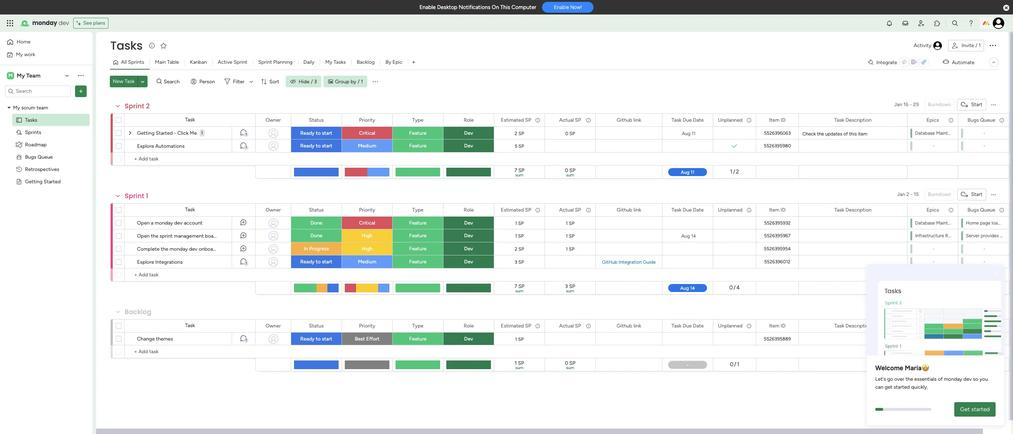 Task type: describe. For each thing, give the bounding box(es) containing it.
sprint 1
[[125, 191, 148, 201]]

menu image for 1
[[991, 192, 997, 198]]

1 ready from the top
[[300, 130, 315, 136]]

1 github link field from the top
[[615, 116, 643, 124]]

priority field for sprint 2
[[357, 116, 377, 124]]

item
[[858, 131, 868, 137]]

0 vertical spatial tasks
[[110, 37, 143, 54]]

2 7 sp sum from the top
[[515, 284, 525, 294]]

task due date for third 'task due date' field
[[672, 323, 704, 329]]

3 item from the top
[[769, 323, 780, 329]]

monday dev
[[32, 19, 69, 27]]

15
[[914, 191, 919, 198]]

2 github from the top
[[617, 207, 632, 213]]

1 7 sp sum from the top
[[515, 168, 525, 178]]

1 github from the top
[[617, 117, 632, 123]]

jan 2 - 15 button
[[894, 189, 922, 201]]

2 description from the top
[[846, 207, 872, 213]]

2 task description from the top
[[835, 207, 872, 213]]

1 epics from the top
[[927, 117, 939, 123]]

actual for 1st "actual sp" field from the top
[[559, 117, 574, 123]]

add view image
[[412, 60, 415, 65]]

3 task due date field from the top
[[670, 322, 706, 330]]

1 item id field from the top
[[768, 116, 788, 124]]

dapulse integrations image
[[868, 60, 874, 65]]

1 to from the top
[[316, 130, 321, 136]]

1 0 sp sum from the top
[[565, 168, 576, 178]]

1 type field from the top
[[411, 116, 425, 124]]

1 task due date field from the top
[[670, 116, 706, 124]]

getting started - click me
[[137, 130, 197, 136]]

column information image for second epics field from the top of the page
[[948, 207, 954, 213]]

1 database maintenance from the top
[[915, 131, 964, 136]]

integration
[[619, 259, 642, 265]]

angle down image
[[141, 79, 144, 84]]

task due date for first 'task due date' field
[[672, 117, 704, 123]]

role for first role field from the bottom
[[464, 323, 474, 329]]

enable now! button
[[542, 2, 594, 13]]

actual sp for 1st "actual sp" field from the top
[[559, 117, 581, 123]]

collapse board header image
[[991, 59, 997, 65]]

3 unplanned field from the top
[[716, 322, 745, 330]]

over
[[895, 377, 905, 383]]

3 estimated from the top
[[501, 323, 524, 329]]

activity button
[[911, 40, 945, 51]]

2 estimated sp from the top
[[501, 207, 531, 213]]

3 estimated sp from the top
[[501, 323, 531, 329]]

2 vertical spatial tasks
[[25, 117, 37, 123]]

2 type field from the top
[[411, 206, 425, 214]]

change themes
[[137, 336, 173, 342]]

complete the monday dev onboarding flow
[[137, 246, 236, 252]]

2 done from the top
[[310, 233, 322, 239]]

filter button
[[221, 76, 256, 87]]

kanban
[[190, 59, 207, 65]]

5
[[515, 143, 517, 149]]

a
[[151, 220, 153, 226]]

enable for enable desktop notifications on this computer
[[419, 4, 436, 11]]

1 estimated sp field from the top
[[499, 116, 533, 124]]

5526395889
[[764, 337, 791, 342]]

1 button for getting started - click me
[[232, 127, 255, 140]]

epic
[[393, 59, 403, 65]]

sum inside 3 sp sum
[[566, 289, 574, 294]]

1 status field from the top
[[307, 116, 326, 124]]

3 status field from the top
[[307, 322, 326, 330]]

- inside jan 16 - 29 button
[[910, 102, 912, 108]]

0 horizontal spatial 3
[[314, 79, 317, 85]]

table
[[167, 59, 179, 65]]

my for my tasks
[[325, 59, 332, 65]]

explore integrations
[[137, 259, 183, 265]]

5526396012
[[764, 259, 791, 265]]

1 unplanned from the top
[[718, 117, 743, 123]]

account
[[184, 220, 202, 226]]

1 task description from the top
[[835, 117, 872, 123]]

workspace selection element
[[7, 71, 42, 80]]

2 due from the top
[[683, 207, 692, 213]]

Search in workspace field
[[15, 87, 61, 95]]

3 for 3 sp sum
[[565, 284, 568, 290]]

3 epics field from the top
[[925, 322, 941, 330]]

priority for sprint 2
[[359, 117, 375, 123]]

2 github link field from the top
[[615, 206, 643, 214]]

7 feature from the top
[[409, 336, 427, 342]]

person button
[[188, 76, 219, 87]]

management
[[174, 233, 204, 239]]

status for 1st "status" field from the bottom of the page
[[309, 323, 324, 329]]

start for sprint 1
[[971, 191, 983, 198]]

actual sp for second "actual sp" field
[[559, 207, 581, 213]]

dapulse close image
[[1004, 4, 1010, 12]]

workspace options image
[[77, 72, 85, 79]]

column information image for second estimated sp field from the top of the page
[[535, 207, 541, 213]]

enable now!
[[554, 4, 582, 10]]

my work button
[[4, 49, 78, 60]]

integrate
[[877, 59, 897, 65]]

all sprints button
[[110, 57, 150, 68]]

monday down open the sprint management board
[[170, 246, 188, 252]]

1 medium from the top
[[358, 143, 376, 149]]

4 to from the top
[[316, 336, 321, 342]]

planning
[[273, 59, 293, 65]]

Backlog field
[[123, 308, 153, 317]]

2 critical from the top
[[359, 220, 375, 226]]

2 epics field from the top
[[925, 206, 941, 214]]

3 github link field from the top
[[615, 322, 643, 330]]

backlog for backlog button
[[357, 59, 375, 65]]

kanban button
[[185, 57, 212, 68]]

monday right a
[[155, 220, 173, 226]]

2 to from the top
[[316, 143, 321, 149]]

2 2 sp from the top
[[515, 246, 524, 252]]

see
[[83, 20, 92, 26]]

bugs for 2nd bugs queue field from the top of the page
[[968, 207, 979, 213]]

my for my work
[[16, 51, 23, 57]]

1 feature from the top
[[409, 130, 427, 136]]

explore for explore integrations
[[137, 259, 154, 265]]

notifications image
[[886, 20, 893, 27]]

infrastructure redesign
[[915, 233, 965, 239]]

on
[[492, 4, 499, 11]]

list box containing my scrum team
[[0, 100, 92, 286]]

2 0 sp sum from the top
[[565, 360, 576, 371]]

/ for invite / 1
[[976, 42, 978, 49]]

- inside jan 2 - 15 button
[[911, 191, 913, 198]]

3 start from the top
[[322, 259, 332, 265]]

3 item id from the top
[[769, 323, 786, 329]]

3 role field from the top
[[462, 322, 476, 330]]

filter
[[233, 79, 244, 85]]

go
[[887, 377, 893, 383]]

id for first item id field from the bottom of the page
[[781, 323, 786, 329]]

my tasks
[[325, 59, 346, 65]]

2 inside jan 2 - 15 button
[[907, 191, 909, 198]]

bugs for third bugs queue field
[[968, 323, 979, 329]]

by
[[351, 79, 356, 85]]

0 / 1
[[730, 362, 739, 368]]

enable for enable now!
[[554, 4, 569, 10]]

date for third 'task due date' field
[[693, 323, 704, 329]]

in
[[304, 246, 308, 252]]

2 item from the top
[[769, 207, 780, 213]]

1 sp sum
[[515, 360, 524, 371]]

3 estimated sp field from the top
[[499, 322, 533, 330]]

invite
[[962, 42, 974, 49]]

5526395980
[[764, 143, 791, 149]]

infrastructure
[[915, 233, 944, 239]]

29
[[913, 102, 919, 108]]

2 epics from the top
[[927, 207, 939, 213]]

2 status field from the top
[[307, 206, 326, 214]]

1 actual sp field from the top
[[558, 116, 583, 124]]

1 high from the top
[[362, 233, 373, 239]]

1 due from the top
[[683, 117, 692, 123]]

aug for aug 11
[[682, 131, 691, 136]]

started inside button
[[972, 406, 990, 413]]

3 unplanned from the top
[[718, 323, 743, 329]]

my for my scrum team
[[13, 105, 20, 111]]

activity
[[914, 42, 932, 49]]

sprint for sprint planning
[[258, 59, 272, 65]]

main table
[[155, 59, 179, 65]]

bugs queue for third bugs queue field
[[968, 323, 996, 329]]

open the sprint management board
[[137, 233, 218, 239]]

2 7 from the top
[[515, 284, 517, 290]]

daily button
[[298, 57, 320, 68]]

best
[[355, 336, 365, 342]]

daily
[[303, 59, 315, 65]]

column information image for third bugs queue field from the bottom
[[999, 117, 1005, 123]]

2 bugs queue field from the top
[[966, 206, 997, 214]]

4
[[737, 285, 740, 291]]

sort button
[[258, 76, 284, 87]]

flow
[[226, 246, 236, 252]]

home for home page loading iss
[[966, 221, 979, 226]]

backlog button
[[351, 57, 380, 68]]

2 item id from the top
[[769, 207, 786, 213]]

1 7 from the top
[[515, 168, 517, 174]]

queue for third bugs queue field from the bottom
[[980, 117, 996, 123]]

2 github link from the top
[[617, 207, 641, 213]]

1 start from the top
[[322, 130, 332, 136]]

jan for sprint 1
[[897, 191, 905, 198]]

column information image for third estimated sp field from the bottom of the page
[[535, 117, 541, 123]]

1 description from the top
[[846, 117, 872, 123]]

loading
[[992, 221, 1007, 226]]

new task
[[113, 78, 135, 85]]

onboarding
[[199, 246, 225, 252]]

actual sp for 3rd "actual sp" field
[[559, 323, 581, 329]]

jan 16 - 29
[[894, 102, 919, 108]]

monday inside let's go over the essentials of monday dev so you can get started quickly.
[[944, 377, 962, 383]]

2 maintenance from the top
[[936, 221, 964, 226]]

search everything image
[[952, 20, 959, 27]]

5 sp
[[515, 143, 524, 149]]

notifications
[[459, 4, 491, 11]]

iss
[[1008, 221, 1013, 226]]

2 actual sp field from the top
[[558, 206, 583, 214]]

jan 2 - 15
[[897, 191, 919, 198]]

2 high from the top
[[362, 246, 373, 252]]

my team
[[17, 72, 40, 79]]

2 start from the top
[[322, 143, 332, 149]]

workspace image
[[7, 72, 14, 80]]

Sprint 2 field
[[123, 102, 152, 111]]

effort
[[366, 336, 380, 342]]

sp inside 3 sp sum
[[569, 284, 575, 290]]

bugs queue for 2nd bugs queue field from the top of the page
[[968, 207, 996, 213]]

5 feature from the top
[[409, 246, 427, 252]]

1 button for change themes
[[232, 333, 255, 346]]

1 inside button
[[979, 42, 981, 49]]

2 task description field from the top
[[833, 206, 874, 214]]

sort
[[270, 79, 279, 85]]

1 inside the "1 sp sum"
[[515, 360, 517, 367]]

task due date for second 'task due date' field from the bottom of the page
[[672, 207, 704, 213]]

start button for sprint 2
[[957, 99, 986, 111]]

1 maintenance from the top
[[936, 131, 964, 136]]

by
[[386, 59, 391, 65]]

get
[[960, 406, 970, 413]]

3 epics from the top
[[927, 323, 939, 329]]

jan 16 - 29 button
[[891, 99, 922, 111]]

2 medium from the top
[[358, 259, 376, 265]]

by epic button
[[380, 57, 408, 68]]

2 item id field from the top
[[768, 206, 788, 214]]

task inside button
[[125, 78, 135, 85]]

the inside let's go over the essentials of monday dev so you can get started quickly.
[[906, 377, 913, 383]]

redesign
[[946, 233, 965, 239]]

home for home
[[17, 39, 31, 45]]

1 + add task text field from the top
[[128, 155, 252, 164]]

show board description image
[[148, 42, 156, 49]]

column information image for third unplanned field from the bottom of the page
[[746, 117, 752, 123]]

link for 1st the github link field from the bottom
[[634, 323, 641, 329]]

the for check
[[817, 131, 824, 137]]

sum inside the "1 sp sum"
[[515, 366, 524, 371]]

3 task description from the top
[[835, 323, 872, 329]]

open for open the sprint management board
[[137, 233, 150, 239]]

3 type field from the top
[[411, 322, 425, 330]]

team
[[37, 105, 48, 111]]

3 priority field from the top
[[357, 322, 377, 330]]

1 task description field from the top
[[833, 116, 874, 124]]

public board image for getting started
[[16, 178, 22, 185]]

lottie animation image
[[867, 267, 1005, 358]]

all
[[121, 59, 127, 65]]

1 ready to start from the top
[[300, 130, 332, 136]]

1 owner field from the top
[[264, 116, 283, 124]]

get started button
[[955, 403, 996, 417]]

0 horizontal spatial of
[[844, 131, 848, 137]]

maria🤩
[[905, 365, 929, 373]]



Task type: vqa. For each thing, say whether or not it's contained in the screenshot.
ADD WIDGET
no



Task type: locate. For each thing, give the bounding box(es) containing it.
2 horizontal spatial 3
[[565, 284, 568, 290]]

options image
[[77, 88, 85, 95]]

3 task due date from the top
[[672, 323, 704, 329]]

0 vertical spatial 2 sp
[[515, 131, 524, 136]]

1 owner from the top
[[266, 117, 281, 123]]

open a monday dev account
[[137, 220, 202, 226]]

item up 5526395932
[[769, 207, 780, 213]]

list box
[[0, 100, 92, 286]]

2 owner from the top
[[266, 207, 281, 213]]

backlog for backlog field
[[125, 308, 151, 317]]

you
[[980, 377, 988, 383]]

/ for 0 / 1
[[734, 362, 736, 368]]

check the updates of this item
[[803, 131, 868, 137]]

Epics field
[[925, 116, 941, 124], [925, 206, 941, 214], [925, 322, 941, 330]]

getting down retrospectives
[[25, 179, 42, 185]]

1 horizontal spatial sprints
[[128, 59, 144, 65]]

work
[[24, 51, 35, 57]]

1 task due date from the top
[[672, 117, 704, 123]]

start
[[971, 102, 983, 108], [971, 191, 983, 198]]

aug for aug 14
[[682, 233, 690, 239]]

2 sp
[[515, 131, 524, 136], [515, 246, 524, 252]]

Bugs Queue field
[[966, 116, 997, 124], [966, 206, 997, 214], [966, 322, 997, 330]]

of inside let's go over the essentials of monday dev so you can get started quickly.
[[938, 377, 943, 383]]

2 vertical spatial 3
[[565, 284, 568, 290]]

2 task due date from the top
[[672, 207, 704, 213]]

2 vertical spatial priority
[[359, 323, 375, 329]]

Tasks field
[[108, 37, 144, 54]]

bugs queue
[[968, 117, 996, 123], [25, 154, 53, 160], [968, 207, 996, 213], [968, 323, 996, 329]]

0 vertical spatial critical
[[359, 130, 375, 136]]

1 vertical spatial started
[[972, 406, 990, 413]]

backlog inside button
[[357, 59, 375, 65]]

0 vertical spatial status
[[309, 117, 324, 123]]

1 vertical spatial 3
[[515, 259, 517, 265]]

ready
[[300, 130, 315, 136], [300, 143, 315, 149], [300, 259, 315, 265], [300, 336, 315, 342]]

2 date from the top
[[693, 207, 704, 213]]

jan left "16"
[[894, 102, 902, 108]]

1 vertical spatial home
[[966, 221, 979, 226]]

0 vertical spatial unplanned
[[718, 117, 743, 123]]

1 vertical spatial link
[[634, 207, 641, 213]]

1 priority field from the top
[[357, 116, 377, 124]]

get
[[885, 385, 893, 391]]

welcome maria🤩
[[875, 365, 929, 373]]

role for 2nd role field from the top of the page
[[464, 207, 474, 213]]

home page loading iss
[[966, 221, 1013, 226]]

2 vertical spatial actual sp field
[[558, 322, 583, 330]]

2 vertical spatial status field
[[307, 322, 326, 330]]

home up my work
[[17, 39, 31, 45]]

3 + add task text field from the top
[[128, 348, 252, 357]]

1 actual sp from the top
[[559, 117, 581, 123]]

column information image for second unplanned field from the bottom of the page
[[746, 207, 752, 213]]

status for first "status" field from the top
[[309, 117, 324, 123]]

priority for sprint 1
[[359, 207, 375, 213]]

menu image
[[991, 102, 997, 108], [991, 192, 997, 198]]

Estimated SP field
[[499, 116, 533, 124], [499, 206, 533, 214], [499, 322, 533, 330]]

welcome
[[875, 365, 904, 373]]

14
[[691, 233, 696, 239]]

0 horizontal spatial sprints
[[25, 129, 41, 135]]

/ for 1 / 2
[[733, 169, 735, 175]]

0 vertical spatial epics
[[927, 117, 939, 123]]

started
[[894, 385, 910, 391], [972, 406, 990, 413]]

close image
[[992, 269, 1000, 277]]

public board image for tasks
[[16, 117, 22, 123]]

started for getting started
[[44, 179, 61, 185]]

4 ready from the top
[[300, 336, 315, 342]]

public board image
[[16, 117, 22, 123], [16, 178, 22, 185]]

the right over at the bottom right
[[906, 377, 913, 383]]

1 vertical spatial jan
[[897, 191, 905, 198]]

2 vertical spatial epics
[[927, 323, 939, 329]]

3 feature from the top
[[409, 220, 427, 226]]

id for first item id field
[[781, 117, 786, 123]]

1 id from the top
[[781, 117, 786, 123]]

Owner field
[[264, 116, 283, 124], [264, 206, 283, 214], [264, 322, 283, 330]]

monday
[[32, 19, 57, 27], [155, 220, 173, 226], [170, 246, 188, 252], [944, 377, 962, 383]]

bugs queue for third bugs queue field from the bottom
[[968, 117, 996, 123]]

actual sp
[[559, 117, 581, 123], [559, 207, 581, 213], [559, 323, 581, 329]]

my work
[[16, 51, 35, 57]]

Actual SP field
[[558, 116, 583, 124], [558, 206, 583, 214], [558, 322, 583, 330]]

0 vertical spatial 3
[[314, 79, 317, 85]]

home button
[[4, 36, 78, 48]]

2 start button from the top
[[957, 189, 986, 201]]

maria williams image
[[993, 17, 1005, 29]]

the for complete
[[161, 246, 168, 252]]

1 vertical spatial github link field
[[615, 206, 643, 214]]

1 vertical spatial aug
[[682, 233, 690, 239]]

1 start button from the top
[[957, 99, 986, 111]]

7 down 5
[[515, 168, 517, 174]]

+ add task text field for sum
[[128, 348, 252, 357]]

2 vertical spatial date
[[693, 323, 704, 329]]

0 vertical spatial github link field
[[615, 116, 643, 124]]

my tasks button
[[320, 57, 351, 68]]

check
[[803, 131, 816, 137]]

item id field up 5526395889
[[768, 322, 788, 330]]

2 vertical spatial epics field
[[925, 322, 941, 330]]

explore for explore automations
[[137, 143, 154, 149]]

3 sp sum
[[565, 284, 575, 294]]

+ add task text field down automations
[[128, 155, 252, 164]]

3 ready from the top
[[300, 259, 315, 265]]

item id field up "5526396063"
[[768, 116, 788, 124]]

1 vertical spatial open
[[137, 233, 150, 239]]

role for 3rd role field from the bottom
[[464, 117, 474, 123]]

estimated sp
[[501, 117, 531, 123], [501, 207, 531, 213], [501, 323, 531, 329]]

Item ID field
[[768, 116, 788, 124], [768, 206, 788, 214], [768, 322, 788, 330]]

aug 11
[[682, 131, 696, 136]]

database
[[915, 131, 935, 136], [915, 221, 935, 226]]

options image
[[989, 41, 997, 50]]

my right daily
[[325, 59, 332, 65]]

epics
[[927, 117, 939, 123], [927, 207, 939, 213], [927, 323, 939, 329]]

sprint planning
[[258, 59, 293, 65]]

1 vertical spatial database maintenance
[[915, 221, 964, 226]]

column information image
[[948, 117, 954, 123], [586, 207, 592, 213], [999, 207, 1005, 213], [535, 323, 541, 329], [586, 323, 592, 329], [746, 323, 752, 329], [948, 323, 954, 329]]

option
[[0, 101, 92, 103]]

database down 29
[[915, 131, 935, 136]]

0 vertical spatial type field
[[411, 116, 425, 124]]

6 feature from the top
[[409, 259, 427, 265]]

enable left desktop
[[419, 4, 436, 11]]

2 public board image from the top
[[16, 178, 22, 185]]

1 vertical spatial start
[[971, 191, 983, 198]]

1 vertical spatial epics
[[927, 207, 939, 213]]

explore left automations
[[137, 143, 154, 149]]

0 vertical spatial backlog
[[357, 59, 375, 65]]

2 vertical spatial item
[[769, 323, 780, 329]]

status for 2nd "status" field
[[309, 207, 324, 213]]

2 priority from the top
[[359, 207, 375, 213]]

1 status from the top
[[309, 117, 324, 123]]

tasks
[[110, 37, 143, 54], [334, 59, 346, 65], [25, 117, 37, 123]]

themes
[[156, 336, 173, 342]]

0 vertical spatial priority
[[359, 117, 375, 123]]

retrospectives
[[25, 166, 59, 172]]

Type field
[[411, 116, 425, 124], [411, 206, 425, 214], [411, 322, 425, 330]]

group
[[335, 79, 349, 85]]

0 vertical spatial start
[[971, 102, 983, 108]]

monday up home button
[[32, 19, 57, 27]]

help image
[[968, 20, 975, 27]]

item id up "5526396063"
[[769, 117, 786, 123]]

roadmap
[[25, 142, 47, 148]]

2 vertical spatial actual sp
[[559, 323, 581, 329]]

3 type from the top
[[412, 323, 424, 329]]

column information image for third bugs queue field
[[999, 323, 1005, 329]]

start for sprint 2
[[971, 102, 983, 108]]

5526395932
[[764, 221, 791, 226]]

the for open
[[151, 233, 158, 239]]

0 vertical spatial actual sp
[[559, 117, 581, 123]]

tasks down my scrum team
[[25, 117, 37, 123]]

0 vertical spatial status field
[[307, 116, 326, 124]]

getting for getting started
[[25, 179, 42, 185]]

let's
[[875, 377, 886, 383]]

select product image
[[7, 20, 14, 27]]

3 date from the top
[[693, 323, 704, 329]]

m
[[8, 72, 13, 79]]

started up explore automations
[[156, 130, 173, 136]]

3 github from the top
[[617, 323, 632, 329]]

due
[[683, 117, 692, 123], [683, 207, 692, 213], [683, 323, 692, 329]]

Role field
[[462, 116, 476, 124], [462, 206, 476, 214], [462, 322, 476, 330]]

2 database maintenance from the top
[[915, 221, 964, 226]]

1 role field from the top
[[462, 116, 476, 124]]

2 actual from the top
[[559, 207, 574, 213]]

desktop
[[437, 4, 458, 11]]

of
[[844, 131, 848, 137], [938, 377, 943, 383]]

lottie animation element
[[867, 264, 1005, 358]]

1 button for explore integrations
[[232, 256, 255, 269]]

/ for hide / 3
[[311, 79, 313, 85]]

new
[[113, 78, 123, 85]]

sprints up roadmap
[[25, 129, 41, 135]]

0 vertical spatial public board image
[[16, 117, 22, 123]]

started for getting started - click me
[[156, 130, 173, 136]]

Github link field
[[615, 116, 643, 124], [615, 206, 643, 214], [615, 322, 643, 330]]

id up 5526395932
[[781, 207, 786, 213]]

item up "5526396063"
[[769, 117, 780, 123]]

0 vertical spatial of
[[844, 131, 848, 137]]

my inside button
[[325, 59, 332, 65]]

3 task description field from the top
[[833, 322, 874, 330]]

add to favorites image
[[160, 42, 167, 49]]

link
[[634, 117, 641, 123], [634, 207, 641, 213], [634, 323, 641, 329]]

active sprint
[[218, 59, 247, 65]]

1 vertical spatial public board image
[[16, 178, 22, 185]]

feature
[[409, 130, 427, 136], [409, 143, 427, 149], [409, 220, 427, 226], [409, 233, 427, 239], [409, 246, 427, 252], [409, 259, 427, 265], [409, 336, 427, 342]]

sp inside the "1 sp sum"
[[518, 360, 524, 367]]

backlog up menu image on the left
[[357, 59, 375, 65]]

2 ready to start from the top
[[300, 143, 332, 149]]

Search field
[[162, 77, 184, 87]]

1 item from the top
[[769, 117, 780, 123]]

dev down management
[[189, 246, 197, 252]]

0 / 4
[[730, 285, 740, 291]]

1 vertical spatial due
[[683, 207, 692, 213]]

+ Add task text field
[[128, 155, 252, 164], [128, 271, 252, 280], [128, 348, 252, 357]]

home left page
[[966, 221, 979, 226]]

item id up 5526395889
[[769, 323, 786, 329]]

3 role from the top
[[464, 323, 474, 329]]

1 vertical spatial priority
[[359, 207, 375, 213]]

started down retrospectives
[[44, 179, 61, 185]]

bugs for third bugs queue field from the bottom
[[968, 117, 979, 123]]

1 vertical spatial 7 sp sum
[[515, 284, 525, 294]]

getting up explore automations
[[137, 130, 155, 136]]

1 horizontal spatial of
[[938, 377, 943, 383]]

start button for sprint 1
[[957, 189, 986, 201]]

1 database from the top
[[915, 131, 935, 136]]

1 vertical spatial estimated sp field
[[499, 206, 533, 214]]

column information image
[[535, 117, 541, 123], [586, 117, 592, 123], [746, 117, 752, 123], [999, 117, 1005, 123], [535, 207, 541, 213], [746, 207, 752, 213], [948, 207, 954, 213], [999, 323, 1005, 329]]

1 vertical spatial actual sp
[[559, 207, 581, 213]]

0 vertical spatial done
[[310, 220, 322, 226]]

+ add task text field for /
[[128, 271, 252, 280]]

2 vertical spatial item id field
[[768, 322, 788, 330]]

0 vertical spatial link
[[634, 117, 641, 123]]

queue for third bugs queue field
[[980, 323, 996, 329]]

arrow down image
[[247, 77, 256, 86]]

backlog
[[357, 59, 375, 65], [125, 308, 151, 317]]

2 horizontal spatial tasks
[[334, 59, 346, 65]]

0 horizontal spatial backlog
[[125, 308, 151, 317]]

Task Due Date field
[[670, 116, 706, 124], [670, 206, 706, 214], [670, 322, 706, 330]]

2 dev from the top
[[464, 143, 473, 149]]

2 vertical spatial estimated sp field
[[499, 322, 533, 330]]

enable inside button
[[554, 4, 569, 10]]

/
[[976, 42, 978, 49], [311, 79, 313, 85], [358, 79, 360, 85], [733, 169, 735, 175], [734, 285, 736, 291], [734, 362, 736, 368]]

caret down image
[[8, 105, 11, 110]]

home inside button
[[17, 39, 31, 45]]

dev left so
[[964, 377, 972, 383]]

2 vertical spatial unplanned
[[718, 323, 743, 329]]

0 sp sum
[[565, 168, 576, 178], [565, 360, 576, 371]]

2 database from the top
[[915, 221, 935, 226]]

id for 2nd item id field from the bottom
[[781, 207, 786, 213]]

priority
[[359, 117, 375, 123], [359, 207, 375, 213], [359, 323, 375, 329]]

2 vertical spatial bugs queue field
[[966, 322, 997, 330]]

2 vertical spatial github
[[617, 323, 632, 329]]

0 vertical spatial role field
[[462, 116, 476, 124]]

1 role from the top
[[464, 117, 474, 123]]

person
[[199, 79, 215, 85]]

1 unplanned field from the top
[[716, 116, 745, 124]]

2 priority field from the top
[[357, 206, 377, 214]]

1 vertical spatial estimated
[[501, 207, 524, 213]]

1 actual from the top
[[559, 117, 574, 123]]

can
[[875, 385, 884, 391]]

sprint inside field
[[125, 102, 144, 111]]

1 vertical spatial critical
[[359, 220, 375, 226]]

1 vertical spatial description
[[846, 207, 872, 213]]

2 type from the top
[[412, 207, 424, 213]]

2 owner field from the top
[[264, 206, 283, 214]]

0 vertical spatial due
[[683, 117, 692, 123]]

1 horizontal spatial getting
[[137, 130, 155, 136]]

1 menu image from the top
[[991, 102, 997, 108]]

sprints right all
[[128, 59, 144, 65]]

0 vertical spatial owner
[[266, 117, 281, 123]]

0 vertical spatial actual sp field
[[558, 116, 583, 124]]

link for 1st the github link field
[[634, 117, 641, 123]]

0 vertical spatial open
[[137, 220, 150, 226]]

1 vertical spatial database
[[915, 221, 935, 226]]

1 vertical spatial task description
[[835, 207, 872, 213]]

2 role from the top
[[464, 207, 474, 213]]

tasks up group
[[334, 59, 346, 65]]

of left the this on the right of the page
[[844, 131, 848, 137]]

Status field
[[307, 116, 326, 124], [307, 206, 326, 214], [307, 322, 326, 330]]

1 vertical spatial actual
[[559, 207, 574, 213]]

3 inside 3 sp sum
[[565, 284, 568, 290]]

1 vertical spatial item id
[[769, 207, 786, 213]]

my inside button
[[16, 51, 23, 57]]

automations
[[155, 143, 185, 149]]

1 horizontal spatial started
[[156, 130, 173, 136]]

dev left see
[[59, 19, 69, 27]]

0 vertical spatial database
[[915, 131, 935, 136]]

started right get
[[972, 406, 990, 413]]

1 dev from the top
[[464, 130, 473, 136]]

3 owner from the top
[[266, 323, 281, 329]]

0 vertical spatial explore
[[137, 143, 154, 149]]

jan for sprint 2
[[894, 102, 902, 108]]

open for open a monday dev account
[[137, 220, 150, 226]]

home
[[17, 39, 31, 45], [966, 221, 979, 226]]

quickly.
[[911, 385, 928, 391]]

aug left 11
[[682, 131, 691, 136]]

date for first 'task due date' field
[[693, 117, 704, 123]]

open up complete
[[137, 233, 150, 239]]

7 sp sum down 3 sp
[[515, 284, 525, 294]]

enable left now!
[[554, 4, 569, 10]]

id up 5526395889
[[781, 323, 786, 329]]

1 public board image from the top
[[16, 117, 22, 123]]

link for second the github link field from the bottom of the page
[[634, 207, 641, 213]]

item up 5526395889
[[769, 323, 780, 329]]

2 unplanned field from the top
[[716, 206, 745, 214]]

1 date from the top
[[693, 117, 704, 123]]

3 bugs queue field from the top
[[966, 322, 997, 330]]

3 item id field from the top
[[768, 322, 788, 330]]

1 github link from the top
[[617, 117, 641, 123]]

now!
[[570, 4, 582, 10]]

scrum
[[21, 105, 35, 111]]

0 vertical spatial menu image
[[991, 102, 997, 108]]

1 button for explore automations
[[232, 140, 255, 153]]

sprint planning button
[[253, 57, 298, 68]]

0 horizontal spatial getting
[[25, 179, 42, 185]]

menu image for 2
[[991, 102, 997, 108]]

progress bar
[[875, 408, 884, 411]]

2 sp up 3 sp
[[515, 246, 524, 252]]

3 github link from the top
[[617, 323, 641, 329]]

backlog inside field
[[125, 308, 151, 317]]

start button
[[957, 99, 986, 111], [957, 189, 986, 201]]

Priority field
[[357, 116, 377, 124], [357, 206, 377, 214], [357, 322, 377, 330]]

/ for 0 / 4
[[734, 285, 736, 291]]

the down sprint
[[161, 246, 168, 252]]

2 vertical spatial role
[[464, 323, 474, 329]]

1 inside field
[[146, 191, 148, 201]]

3 actual from the top
[[559, 323, 574, 329]]

item id field up 5526395932
[[768, 206, 788, 214]]

1 vertical spatial item
[[769, 207, 780, 213]]

3 dev from the top
[[464, 220, 473, 226]]

1 epics field from the top
[[925, 116, 941, 124]]

explore down complete
[[137, 259, 154, 265]]

1 vertical spatial item id field
[[768, 206, 788, 214]]

7 sp sum down 5 sp
[[515, 168, 525, 178]]

of right essentials
[[938, 377, 943, 383]]

2 link from the top
[[634, 207, 641, 213]]

+ add task text field down "integrations"
[[128, 271, 252, 280]]

4 start from the top
[[322, 336, 332, 342]]

change
[[137, 336, 155, 342]]

Unplanned field
[[716, 116, 745, 124], [716, 206, 745, 214], [716, 322, 745, 330]]

the right the check
[[817, 131, 824, 137]]

me
[[190, 130, 197, 136]]

0 vertical spatial high
[[362, 233, 373, 239]]

tasks up all
[[110, 37, 143, 54]]

2
[[146, 102, 150, 111], [515, 131, 517, 136], [736, 169, 739, 175], [907, 191, 909, 198], [515, 246, 517, 252]]

my left work
[[16, 51, 23, 57]]

so
[[973, 377, 979, 383]]

my right caret down "icon"
[[13, 105, 20, 111]]

invite members image
[[918, 20, 925, 27]]

3 ready to start from the top
[[300, 259, 332, 265]]

2 role field from the top
[[462, 206, 476, 214]]

7 dev from the top
[[464, 336, 473, 342]]

my right workspace "icon"
[[17, 72, 25, 79]]

0 vertical spatial github
[[617, 117, 632, 123]]

1 vertical spatial epics field
[[925, 206, 941, 214]]

1 vertical spatial task due date field
[[670, 206, 706, 214]]

2 ready from the top
[[300, 143, 315, 149]]

started down over at the bottom right
[[894, 385, 910, 391]]

1 vertical spatial started
[[44, 179, 61, 185]]

2 + add task text field from the top
[[128, 271, 252, 280]]

my inside workspace selection element
[[17, 72, 25, 79]]

sprints inside button
[[128, 59, 144, 65]]

/ inside invite / 1 button
[[976, 42, 978, 49]]

date
[[693, 117, 704, 123], [693, 207, 704, 213], [693, 323, 704, 329]]

jan left '15'
[[897, 191, 905, 198]]

2 vertical spatial + add task text field
[[128, 348, 252, 357]]

2 vertical spatial item id
[[769, 323, 786, 329]]

2 sp up 5 sp
[[515, 131, 524, 136]]

2 id from the top
[[781, 207, 786, 213]]

group by / 1
[[335, 79, 363, 85]]

invite / 1
[[962, 42, 981, 49]]

aug left the 14
[[682, 233, 690, 239]]

essentials
[[915, 377, 937, 383]]

sprint inside field
[[125, 191, 144, 201]]

getting
[[137, 130, 155, 136], [25, 179, 42, 185]]

monday left so
[[944, 377, 962, 383]]

1 vertical spatial high
[[362, 246, 373, 252]]

+ add task text field down themes
[[128, 348, 252, 357]]

0 horizontal spatial enable
[[419, 4, 436, 11]]

1 vertical spatial actual sp field
[[558, 206, 583, 214]]

Sprint 1 field
[[123, 191, 150, 201]]

2 task due date field from the top
[[670, 206, 706, 214]]

1 critical from the top
[[359, 130, 375, 136]]

public board image down scrum
[[16, 117, 22, 123]]

v2 search image
[[157, 78, 162, 86]]

started inside let's go over the essentials of monday dev so you can get started quickly.
[[894, 385, 910, 391]]

database up infrastructure
[[915, 221, 935, 226]]

estimated
[[501, 117, 524, 123], [501, 207, 524, 213], [501, 323, 524, 329]]

let's go over the essentials of monday dev so you can get started quickly.
[[875, 377, 988, 391]]

0 vertical spatial bugs queue field
[[966, 116, 997, 124]]

dev up open the sprint management board
[[174, 220, 183, 226]]

id up "5526396063"
[[781, 117, 786, 123]]

2 vertical spatial task description field
[[833, 322, 874, 330]]

1 vertical spatial status field
[[307, 206, 326, 214]]

2 vertical spatial task due date
[[672, 323, 704, 329]]

my for my team
[[17, 72, 25, 79]]

1 estimated from the top
[[501, 117, 524, 123]]

1 explore from the top
[[137, 143, 154, 149]]

this
[[500, 4, 510, 11]]

7 down 3 sp
[[515, 284, 517, 290]]

hide / 3
[[299, 79, 317, 85]]

0 vertical spatial task due date field
[[670, 116, 706, 124]]

0 vertical spatial 7 sp sum
[[515, 168, 525, 178]]

getting started
[[25, 179, 61, 185]]

sprint for sprint 2
[[125, 102, 144, 111]]

1 vertical spatial task due date
[[672, 207, 704, 213]]

item id up 5526395932
[[769, 207, 786, 213]]

priority field for sprint 1
[[357, 206, 377, 214]]

apps image
[[934, 20, 941, 27]]

queue for 2nd bugs queue field from the top of the page
[[980, 207, 996, 213]]

0 vertical spatial task description field
[[833, 116, 874, 124]]

tasks inside button
[[334, 59, 346, 65]]

3 for 3 sp
[[515, 259, 517, 265]]

dev inside let's go over the essentials of monday dev so you can get started quickly.
[[964, 377, 972, 383]]

autopilot image
[[943, 57, 949, 67]]

Task Description field
[[833, 116, 874, 124], [833, 206, 874, 214], [833, 322, 874, 330]]

1 vertical spatial role field
[[462, 206, 476, 214]]

actual for second "actual sp" field
[[559, 207, 574, 213]]

the
[[817, 131, 824, 137], [151, 233, 158, 239], [161, 246, 168, 252], [906, 377, 913, 383]]

2 inside 'sprint 2' field
[[146, 102, 150, 111]]

sprint 2
[[125, 102, 150, 111]]

open left a
[[137, 220, 150, 226]]

getting for getting started - click me
[[137, 130, 155, 136]]

best effort
[[355, 336, 380, 342]]

2 estimated sp field from the top
[[499, 206, 533, 214]]

2 vertical spatial estimated sp
[[501, 323, 531, 329]]

sprint for sprint 1
[[125, 191, 144, 201]]

5526396063
[[764, 131, 791, 136]]

this
[[849, 131, 857, 137]]

date for second 'task due date' field from the bottom of the page
[[693, 207, 704, 213]]

main table button
[[150, 57, 185, 68]]

my
[[16, 51, 23, 57], [325, 59, 332, 65], [17, 72, 25, 79], [13, 105, 20, 111]]

1 / 2
[[730, 169, 739, 175]]

type
[[412, 117, 424, 123], [412, 207, 424, 213], [412, 323, 424, 329]]

0 vertical spatial + add task text field
[[128, 155, 252, 164]]

menu image
[[372, 78, 379, 85]]

1 vertical spatial type
[[412, 207, 424, 213]]

the left sprint
[[151, 233, 158, 239]]

backlog up change
[[125, 308, 151, 317]]

column information image for 1st "actual sp" field from the top
[[586, 117, 592, 123]]

0 vertical spatial role
[[464, 117, 474, 123]]

public board image left getting started
[[16, 178, 22, 185]]

inbox image
[[902, 20, 909, 27]]

0 vertical spatial unplanned field
[[716, 116, 745, 124]]

actual for 3rd "actual sp" field
[[559, 323, 574, 329]]

main
[[155, 59, 166, 65]]



